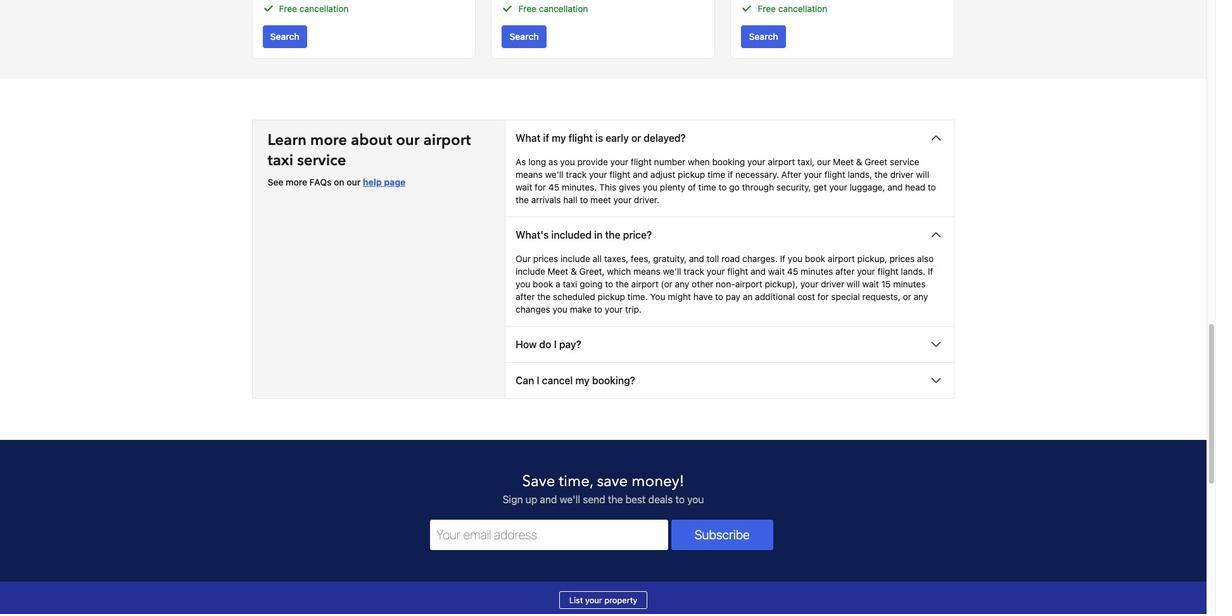 Task type: vqa. For each thing, say whether or not it's contained in the screenshot.
bottommost I
yes



Task type: locate. For each thing, give the bounding box(es) containing it.
2 horizontal spatial free cancellation
[[758, 3, 828, 14]]

0 vertical spatial my
[[552, 132, 566, 144]]

0 horizontal spatial after
[[516, 291, 535, 302]]

will
[[916, 169, 930, 180], [847, 279, 860, 289]]

in
[[594, 229, 603, 241]]

1 horizontal spatial any
[[914, 291, 928, 302]]

make
[[570, 304, 592, 315]]

you right as
[[560, 156, 575, 167]]

1 vertical spatial book
[[533, 279, 553, 289]]

sign
[[503, 494, 523, 505]]

flight up the gives at the right top
[[610, 169, 631, 180]]

Your email address email field
[[430, 520, 668, 550]]

you right deals
[[687, 494, 704, 505]]

send
[[583, 494, 606, 505]]

book up cost
[[805, 253, 826, 264]]

about
[[351, 130, 392, 151]]

1 horizontal spatial driver
[[890, 169, 914, 180]]

0 vertical spatial for
[[535, 182, 546, 192]]

more right see
[[286, 177, 307, 187]]

1 horizontal spatial will
[[916, 169, 930, 180]]

my right cancel
[[576, 375, 590, 386]]

1 horizontal spatial book
[[805, 253, 826, 264]]

2 free from the left
[[519, 3, 537, 14]]

if
[[780, 253, 786, 264], [928, 266, 933, 277]]

0 horizontal spatial free
[[279, 3, 297, 14]]

service inside as long as you provide your flight number when booking your airport taxi, our meet & greet service means we'll track your flight and adjust pickup time if necessary. after your flight lands, the driver will wait for 45 minutes. this gives you plenty of time to go through security, get your luggage, and head to the arrivals hall to meet your driver.
[[890, 156, 920, 167]]

0 horizontal spatial taxi
[[268, 150, 293, 171]]

after
[[836, 266, 855, 277], [516, 291, 535, 302]]

0 vertical spatial i
[[554, 339, 557, 350]]

1 horizontal spatial prices
[[890, 253, 915, 264]]

1 vertical spatial meet
[[548, 266, 568, 277]]

my up as
[[552, 132, 566, 144]]

if down also
[[928, 266, 933, 277]]

minutes down lands.
[[893, 279, 926, 289]]

1 horizontal spatial if
[[928, 266, 933, 277]]

the right in
[[605, 229, 621, 241]]

2 prices from the left
[[890, 253, 915, 264]]

3 cancellation from the left
[[778, 3, 828, 14]]

you
[[560, 156, 575, 167], [643, 182, 658, 192], [788, 253, 803, 264], [516, 279, 531, 289], [553, 304, 568, 315], [687, 494, 704, 505]]

the down save on the bottom of the page
[[608, 494, 623, 505]]

prices up lands.
[[890, 253, 915, 264]]

include up greet,
[[561, 253, 590, 264]]

1 vertical spatial means
[[634, 266, 661, 277]]

0 horizontal spatial free cancellation
[[279, 3, 349, 14]]

0 horizontal spatial search button
[[263, 25, 307, 48]]

2 horizontal spatial search button
[[742, 25, 786, 48]]

i
[[554, 339, 557, 350], [537, 375, 540, 386]]

see
[[268, 177, 283, 187]]

and
[[633, 169, 648, 180], [888, 182, 903, 192], [689, 253, 704, 264], [751, 266, 766, 277], [540, 494, 557, 505]]

0 horizontal spatial if
[[780, 253, 786, 264]]

3 search from the left
[[749, 31, 778, 42]]

1 cancellation from the left
[[300, 3, 349, 14]]

if inside as long as you provide your flight number when booking your airport taxi, our meet & greet service means we'll track your flight and adjust pickup time if necessary. after your flight lands, the driver will wait for 45 minutes. this gives you plenty of time to go through security, get your luggage, and head to the arrivals hall to meet your driver.
[[728, 169, 733, 180]]

0 vertical spatial book
[[805, 253, 826, 264]]

0 vertical spatial driver
[[890, 169, 914, 180]]

to down minutes.
[[580, 194, 588, 205]]

0 vertical spatial &
[[856, 156, 862, 167]]

0 horizontal spatial more
[[286, 177, 307, 187]]

1 free from the left
[[279, 3, 297, 14]]

you down our
[[516, 279, 531, 289]]

list
[[569, 595, 583, 605]]

1 vertical spatial or
[[903, 291, 912, 302]]

or inside dropdown button
[[631, 132, 641, 144]]

0 horizontal spatial cancellation
[[300, 3, 349, 14]]

airport
[[424, 130, 471, 151], [768, 156, 795, 167], [828, 253, 855, 264], [631, 279, 659, 289], [735, 279, 763, 289]]

if inside dropdown button
[[543, 132, 549, 144]]

to
[[719, 182, 727, 192], [928, 182, 936, 192], [580, 194, 588, 205], [605, 279, 613, 289], [715, 291, 724, 302], [594, 304, 603, 315], [676, 494, 685, 505]]

for inside the our prices include all taxes, fees, gratuity, and toll road charges. if you book airport pickup, prices also include meet & greet, which means we'll track your flight and wait 45 minutes after your flight lands. if you book a taxi going to the airport (or any other non-airport pickup), your driver will wait 15 minutes after the scheduled pickup time. you might have to pay an additional cost for special requests, or any changes you make to your trip.
[[818, 291, 829, 302]]

how do i pay? button
[[506, 327, 954, 362]]

time
[[708, 169, 726, 180], [699, 182, 716, 192]]

for up arrivals
[[535, 182, 546, 192]]

list your property
[[569, 595, 638, 605]]

0 horizontal spatial if
[[543, 132, 549, 144]]

2 vertical spatial wait
[[863, 279, 879, 289]]

wait up arrivals
[[516, 182, 532, 192]]

minutes up cost
[[801, 266, 833, 277]]

driver inside as long as you provide your flight number when booking your airport taxi, our meet & greet service means we'll track your flight and adjust pickup time if necessary. after your flight lands, the driver will wait for 45 minutes. this gives you plenty of time to go through security, get your luggage, and head to the arrivals hall to meet your driver.
[[890, 169, 914, 180]]

0 horizontal spatial means
[[516, 169, 543, 180]]

1 vertical spatial more
[[286, 177, 307, 187]]

time right of
[[699, 182, 716, 192]]

free
[[279, 3, 297, 14], [519, 3, 537, 14], [758, 3, 776, 14]]

1 horizontal spatial wait
[[768, 266, 785, 277]]

greet
[[865, 156, 888, 167]]

save time, save money! footer
[[0, 439, 1207, 615]]

& left greet,
[[571, 266, 577, 277]]

you
[[650, 291, 666, 302]]

1 horizontal spatial search
[[510, 31, 539, 42]]

1 vertical spatial 45
[[787, 266, 798, 277]]

1 horizontal spatial taxi
[[563, 279, 577, 289]]

our prices include all taxes, fees, gratuity, and toll road charges. if you book airport pickup, prices also include meet & greet, which means we'll track your flight and wait 45 minutes after your flight lands. if you book a taxi going to the airport (or any other non-airport pickup), your driver will wait 15 minutes after the scheduled pickup time. you might have to pay an additional cost for special requests, or any changes you make to your trip.
[[516, 253, 934, 315]]

deals
[[648, 494, 673, 505]]

you up driver.
[[643, 182, 658, 192]]

your down toll
[[707, 266, 725, 277]]

0 horizontal spatial book
[[533, 279, 553, 289]]

1 vertical spatial i
[[537, 375, 540, 386]]

more right learn
[[310, 130, 347, 151]]

flight left is
[[569, 132, 593, 144]]

meet inside the our prices include all taxes, fees, gratuity, and toll road charges. if you book airport pickup, prices also include meet & greet, which means we'll track your flight and wait 45 minutes after your flight lands. if you book a taxi going to the airport (or any other non-airport pickup), your driver will wait 15 minutes after the scheduled pickup time. you might have to pay an additional cost for special requests, or any changes you make to your trip.
[[548, 266, 568, 277]]

0 vertical spatial if
[[543, 132, 549, 144]]

wait left 15 at the top right
[[863, 279, 879, 289]]

1 horizontal spatial means
[[634, 266, 661, 277]]

search
[[270, 31, 299, 42], [510, 31, 539, 42], [749, 31, 778, 42]]

pickup down going
[[598, 291, 625, 302]]

save
[[522, 471, 555, 492]]

2 horizontal spatial cancellation
[[778, 3, 828, 14]]

0 horizontal spatial driver
[[821, 279, 845, 289]]

will inside as long as you provide your flight number when booking your airport taxi, our meet & greet service means we'll track your flight and adjust pickup time if necessary. after your flight lands, the driver will wait for 45 minutes. this gives you plenty of time to go through security, get your luggage, and head to the arrivals hall to meet your driver.
[[916, 169, 930, 180]]

0 horizontal spatial for
[[535, 182, 546, 192]]

taxi right a
[[563, 279, 577, 289]]

0 vertical spatial meet
[[833, 156, 854, 167]]

0 horizontal spatial wait
[[516, 182, 532, 192]]

means inside as long as you provide your flight number when booking your airport taxi, our meet & greet service means we'll track your flight and adjust pickup time if necessary. after your flight lands, the driver will wait for 45 minutes. this gives you plenty of time to go through security, get your luggage, and head to the arrivals hall to meet your driver.
[[516, 169, 543, 180]]

1 vertical spatial driver
[[821, 279, 845, 289]]

0 horizontal spatial search
[[270, 31, 299, 42]]

2 horizontal spatial free
[[758, 3, 776, 14]]

2 search from the left
[[510, 31, 539, 42]]

pickup
[[678, 169, 705, 180], [598, 291, 625, 302]]

any down lands.
[[914, 291, 928, 302]]

arrivals
[[531, 194, 561, 205]]

0 horizontal spatial 45
[[549, 182, 560, 192]]

what's
[[516, 229, 549, 241]]

delayed?
[[644, 132, 686, 144]]

1 horizontal spatial i
[[554, 339, 557, 350]]

2 vertical spatial our
[[347, 177, 361, 187]]

list your property link
[[559, 592, 648, 609]]

you inside the save time, save money! sign up and we'll send the best deals to you
[[687, 494, 704, 505]]

for
[[535, 182, 546, 192], [818, 291, 829, 302]]

and right the up
[[540, 494, 557, 505]]

when
[[688, 156, 710, 167]]

prices right our
[[533, 253, 558, 264]]

1 vertical spatial we'll
[[663, 266, 681, 277]]

the down greet
[[875, 169, 888, 180]]

1 horizontal spatial track
[[684, 266, 705, 277]]

track inside as long as you provide your flight number when booking your airport taxi, our meet & greet service means we'll track your flight and adjust pickup time if necessary. after your flight lands, the driver will wait for 45 minutes. this gives you plenty of time to go through security, get your luggage, and head to the arrivals hall to meet your driver.
[[566, 169, 587, 180]]

0 vertical spatial more
[[310, 130, 347, 151]]

gives
[[619, 182, 641, 192]]

time,
[[559, 471, 593, 492]]

0 vertical spatial taxi
[[268, 150, 293, 171]]

if right charges.
[[780, 253, 786, 264]]

our right taxi,
[[817, 156, 831, 167]]

0 horizontal spatial &
[[571, 266, 577, 277]]

we'll inside as long as you provide your flight number when booking your airport taxi, our meet & greet service means we'll track your flight and adjust pickup time if necessary. after your flight lands, the driver will wait for 45 minutes. this gives you plenty of time to go through security, get your luggage, and head to the arrivals hall to meet your driver.
[[545, 169, 564, 180]]

0 horizontal spatial i
[[537, 375, 540, 386]]

this
[[599, 182, 617, 192]]

pickup),
[[765, 279, 798, 289]]

if
[[543, 132, 549, 144], [728, 169, 733, 180]]

we'll inside the save time, save money! sign up and we'll send the best deals to you
[[560, 494, 580, 505]]

0 vertical spatial any
[[675, 279, 690, 289]]

any
[[675, 279, 690, 289], [914, 291, 928, 302]]

0 vertical spatial will
[[916, 169, 930, 180]]

after up special
[[836, 266, 855, 277]]

go
[[729, 182, 740, 192]]

how
[[516, 339, 537, 350]]

will up head
[[916, 169, 930, 180]]

0 vertical spatial after
[[836, 266, 855, 277]]

0 vertical spatial 45
[[549, 182, 560, 192]]

or right requests,
[[903, 291, 912, 302]]

1 vertical spatial my
[[576, 375, 590, 386]]

45 up pickup),
[[787, 266, 798, 277]]

0 horizontal spatial service
[[297, 150, 346, 171]]

airport inside learn more about our airport taxi service see more faqs on our help page
[[424, 130, 471, 151]]

i inside can i cancel my booking? dropdown button
[[537, 375, 540, 386]]

track
[[566, 169, 587, 180], [684, 266, 705, 277]]

&
[[856, 156, 862, 167], [571, 266, 577, 277]]

1 search from the left
[[270, 31, 299, 42]]

wait up pickup),
[[768, 266, 785, 277]]

we'll
[[545, 169, 564, 180], [663, 266, 681, 277], [560, 494, 580, 505]]

45
[[549, 182, 560, 192], [787, 266, 798, 277]]

save time, save money! sign up and we'll send the best deals to you
[[503, 471, 704, 505]]

track up other in the top of the page
[[684, 266, 705, 277]]

1 vertical spatial any
[[914, 291, 928, 302]]

1 vertical spatial taxi
[[563, 279, 577, 289]]

our right on
[[347, 177, 361, 187]]

or right early
[[631, 132, 641, 144]]

1 horizontal spatial free cancellation
[[519, 3, 588, 14]]

1 horizontal spatial include
[[561, 253, 590, 264]]

i right the can
[[537, 375, 540, 386]]

1 vertical spatial for
[[818, 291, 829, 302]]

2 horizontal spatial search
[[749, 31, 778, 42]]

our right about at top left
[[396, 130, 420, 151]]

will inside the our prices include all taxes, fees, gratuity, and toll road charges. if you book airport pickup, prices also include meet & greet, which means we'll track your flight and wait 45 minutes after your flight lands. if you book a taxi going to the airport (or any other non-airport pickup), your driver will wait 15 minutes after the scheduled pickup time. you might have to pay an additional cost for special requests, or any changes you make to your trip.
[[847, 279, 860, 289]]

1 horizontal spatial if
[[728, 169, 733, 180]]

2 horizontal spatial our
[[817, 156, 831, 167]]

after up changes
[[516, 291, 535, 302]]

driver up head
[[890, 169, 914, 180]]

you down scheduled
[[553, 304, 568, 315]]

1 vertical spatial after
[[516, 291, 535, 302]]

any up might
[[675, 279, 690, 289]]

pickup inside the our prices include all taxes, fees, gratuity, and toll road charges. if you book airport pickup, prices also include meet & greet, which means we'll track your flight and wait 45 minutes after your flight lands. if you book a taxi going to the airport (or any other non-airport pickup), your driver will wait 15 minutes after the scheduled pickup time. you might have to pay an additional cost for special requests, or any changes you make to your trip.
[[598, 291, 625, 302]]

to right deals
[[676, 494, 685, 505]]

more
[[310, 130, 347, 151], [286, 177, 307, 187]]

1 horizontal spatial for
[[818, 291, 829, 302]]

we'll down the time,
[[560, 494, 580, 505]]

0 horizontal spatial pickup
[[598, 291, 625, 302]]

meet inside as long as you provide your flight number when booking your airport taxi, our meet & greet service means we'll track your flight and adjust pickup time if necessary. after your flight lands, the driver will wait for 45 minutes. this gives you plenty of time to go through security, get your luggage, and head to the arrivals hall to meet your driver.
[[833, 156, 854, 167]]

service up faqs
[[297, 150, 346, 171]]

1 free cancellation from the left
[[279, 3, 349, 14]]

1 vertical spatial time
[[699, 182, 716, 192]]

meet up lands,
[[833, 156, 854, 167]]

track up minutes.
[[566, 169, 587, 180]]

book left a
[[533, 279, 553, 289]]

if down booking
[[728, 169, 733, 180]]

0 vertical spatial pickup
[[678, 169, 705, 180]]

your right "list"
[[585, 595, 602, 605]]

taxi inside learn more about our airport taxi service see more faqs on our help page
[[268, 150, 293, 171]]

to inside the save time, save money! sign up and we'll send the best deals to you
[[676, 494, 685, 505]]

1 vertical spatial our
[[817, 156, 831, 167]]

1 horizontal spatial search button
[[502, 25, 547, 48]]

we'll down 'gratuity,'
[[663, 266, 681, 277]]

up
[[526, 494, 537, 505]]

taxi up see
[[268, 150, 293, 171]]

learn more about our airport taxi service see more faqs on our help page
[[268, 130, 471, 187]]

can i cancel my booking?
[[516, 375, 635, 386]]

cancellation
[[300, 3, 349, 14], [539, 3, 588, 14], [778, 3, 828, 14]]

1 vertical spatial include
[[516, 266, 545, 277]]

1 horizontal spatial or
[[903, 291, 912, 302]]

means inside the our prices include all taxes, fees, gratuity, and toll road charges. if you book airport pickup, prices also include meet & greet, which means we'll track your flight and wait 45 minutes after your flight lands. if you book a taxi going to the airport (or any other non-airport pickup), your driver will wait 15 minutes after the scheduled pickup time. you might have to pay an additional cost for special requests, or any changes you make to your trip.
[[634, 266, 661, 277]]

0 vertical spatial our
[[396, 130, 420, 151]]

included
[[551, 229, 592, 241]]

1 vertical spatial track
[[684, 266, 705, 277]]

to right head
[[928, 182, 936, 192]]

going
[[580, 279, 603, 289]]

we'll down as
[[545, 169, 564, 180]]

0 vertical spatial means
[[516, 169, 543, 180]]

0 vertical spatial include
[[561, 253, 590, 264]]

your down pickup, on the right top
[[857, 266, 875, 277]]

means down long
[[516, 169, 543, 180]]

0 horizontal spatial minutes
[[801, 266, 833, 277]]

means down fees,
[[634, 266, 661, 277]]

0 vertical spatial track
[[566, 169, 587, 180]]

what's included in the price?
[[516, 229, 652, 241]]

1 horizontal spatial service
[[890, 156, 920, 167]]

1 horizontal spatial free
[[519, 3, 537, 14]]

through
[[742, 182, 774, 192]]

driver up special
[[821, 279, 845, 289]]

what's included in the price? element
[[506, 253, 954, 326]]

have
[[694, 291, 713, 302]]

as
[[516, 156, 526, 167]]

include down our
[[516, 266, 545, 277]]

lands,
[[848, 169, 872, 180]]

2 cancellation from the left
[[539, 3, 588, 14]]

prices
[[533, 253, 558, 264], [890, 253, 915, 264]]

time down booking
[[708, 169, 726, 180]]

the left arrivals
[[516, 194, 529, 205]]

1 horizontal spatial cancellation
[[539, 3, 588, 14]]

flight inside what if my flight is early or delayed? dropdown button
[[569, 132, 593, 144]]

my
[[552, 132, 566, 144], [576, 375, 590, 386]]

i right do
[[554, 339, 557, 350]]

will up special
[[847, 279, 860, 289]]

pickup up of
[[678, 169, 705, 180]]

0 horizontal spatial track
[[566, 169, 587, 180]]

1 vertical spatial &
[[571, 266, 577, 277]]

meet up a
[[548, 266, 568, 277]]

1 horizontal spatial meet
[[833, 156, 854, 167]]

what
[[516, 132, 541, 144]]

45 up arrivals
[[549, 182, 560, 192]]

plenty
[[660, 182, 685, 192]]

service
[[297, 150, 346, 171], [890, 156, 920, 167]]

& up lands,
[[856, 156, 862, 167]]

0 horizontal spatial will
[[847, 279, 860, 289]]

provide
[[577, 156, 608, 167]]

for right cost
[[818, 291, 829, 302]]

service up head
[[890, 156, 920, 167]]

taxi inside the our prices include all taxes, fees, gratuity, and toll road charges. if you book airport pickup, prices also include meet & greet, which means we'll track your flight and wait 45 minutes after your flight lands. if you book a taxi going to the airport (or any other non-airport pickup), your driver will wait 15 minutes after the scheduled pickup time. you might have to pay an additional cost for special requests, or any changes you make to your trip.
[[563, 279, 577, 289]]

additional
[[755, 291, 795, 302]]

subscribe
[[695, 528, 750, 542]]

if right what
[[543, 132, 549, 144]]

1 vertical spatial if
[[728, 169, 733, 180]]

include
[[561, 253, 590, 264], [516, 266, 545, 277]]

changes
[[516, 304, 550, 315]]



Task type: describe. For each thing, give the bounding box(es) containing it.
for inside as long as you provide your flight number when booking your airport taxi, our meet & greet service means we'll track your flight and adjust pickup time if necessary. after your flight lands, the driver will wait for 45 minutes. this gives you plenty of time to go through security, get your luggage, and head to the arrivals hall to meet your driver.
[[535, 182, 546, 192]]

0 horizontal spatial our
[[347, 177, 361, 187]]

long
[[528, 156, 546, 167]]

lands.
[[901, 266, 926, 277]]

pickup,
[[858, 253, 887, 264]]

cancellation for second search button
[[539, 3, 588, 14]]

45 inside as long as you provide your flight number when booking your airport taxi, our meet & greet service means we'll track your flight and adjust pickup time if necessary. after your flight lands, the driver will wait for 45 minutes. this gives you plenty of time to go through security, get your luggage, and head to the arrivals hall to meet your driver.
[[549, 182, 560, 192]]

learn
[[268, 130, 307, 151]]

& inside as long as you provide your flight number when booking your airport taxi, our meet & greet service means we'll track your flight and adjust pickup time if necessary. after your flight lands, the driver will wait for 45 minutes. this gives you plenty of time to go through security, get your luggage, and head to the arrivals hall to meet your driver.
[[856, 156, 862, 167]]

booking?
[[592, 375, 635, 386]]

your right 'get'
[[829, 182, 848, 192]]

to left "go"
[[719, 182, 727, 192]]

cancellation for 1st search button from right
[[778, 3, 828, 14]]

cancel
[[542, 375, 573, 386]]

luggage,
[[850, 182, 885, 192]]

and left head
[[888, 182, 903, 192]]

flight down road
[[727, 266, 748, 277]]

and up the gives at the right top
[[633, 169, 648, 180]]

subscribe button
[[671, 520, 774, 550]]

your left trip. in the right of the page
[[605, 304, 623, 315]]

to right make
[[594, 304, 603, 315]]

track inside the our prices include all taxes, fees, gratuity, and toll road charges. if you book airport pickup, prices also include meet & greet, which means we'll track your flight and wait 45 minutes after your flight lands. if you book a taxi going to the airport (or any other non-airport pickup), your driver will wait 15 minutes after the scheduled pickup time. you might have to pay an additional cost for special requests, or any changes you make to your trip.
[[684, 266, 705, 277]]

security,
[[777, 182, 811, 192]]

driver inside the our prices include all taxes, fees, gratuity, and toll road charges. if you book airport pickup, prices also include meet & greet, which means we'll track your flight and wait 45 minutes after your flight lands. if you book a taxi going to the airport (or any other non-airport pickup), your driver will wait 15 minutes after the scheduled pickup time. you might have to pay an additional cost for special requests, or any changes you make to your trip.
[[821, 279, 845, 289]]

can i cancel my booking? button
[[506, 363, 954, 398]]

hall
[[563, 194, 578, 205]]

of
[[688, 182, 696, 192]]

price?
[[623, 229, 652, 241]]

the down the which
[[616, 279, 629, 289]]

flight up 'get'
[[825, 169, 846, 180]]

service inside learn more about our airport taxi service see more faqs on our help page
[[297, 150, 346, 171]]

pay
[[726, 291, 741, 302]]

help
[[363, 177, 382, 187]]

what if my flight is early or delayed? button
[[506, 120, 954, 156]]

i inside how do i pay? dropdown button
[[554, 339, 557, 350]]

the up changes
[[537, 291, 551, 302]]

an
[[743, 291, 753, 302]]

to left pay
[[715, 291, 724, 302]]

you up pickup),
[[788, 253, 803, 264]]

your up the necessary.
[[748, 156, 766, 167]]

fees,
[[631, 253, 651, 264]]

necessary.
[[736, 169, 779, 180]]

page
[[384, 177, 406, 187]]

0 vertical spatial if
[[780, 253, 786, 264]]

your inside list your property link
[[585, 595, 602, 605]]

help page link
[[363, 177, 406, 187]]

scheduled
[[553, 291, 595, 302]]

we'll inside the our prices include all taxes, fees, gratuity, and toll road charges. if you book airport pickup, prices also include meet & greet, which means we'll track your flight and wait 45 minutes after your flight lands. if you book a taxi going to the airport (or any other non-airport pickup), your driver will wait 15 minutes after the scheduled pickup time. you might have to pay an additional cost for special requests, or any changes you make to your trip.
[[663, 266, 681, 277]]

or inside the our prices include all taxes, fees, gratuity, and toll road charges. if you book airport pickup, prices also include meet & greet, which means we'll track your flight and wait 45 minutes after your flight lands. if you book a taxi going to the airport (or any other non-airport pickup), your driver will wait 15 minutes after the scheduled pickup time. you might have to pay an additional cost for special requests, or any changes you make to your trip.
[[903, 291, 912, 302]]

& inside the our prices include all taxes, fees, gratuity, and toll road charges. if you book airport pickup, prices also include meet & greet, which means we'll track your flight and wait 45 minutes after your flight lands. if you book a taxi going to the airport (or any other non-airport pickup), your driver will wait 15 minutes after the scheduled pickup time. you might have to pay an additional cost for special requests, or any changes you make to your trip.
[[571, 266, 577, 277]]

faqs
[[310, 177, 332, 187]]

flight up adjust
[[631, 156, 652, 167]]

what if my flight is early or delayed? element
[[506, 156, 954, 216]]

and left toll
[[689, 253, 704, 264]]

airport inside as long as you provide your flight number when booking your airport taxi, our meet & greet service means we'll track your flight and adjust pickup time if necessary. after your flight lands, the driver will wait for 45 minutes. this gives you plenty of time to go through security, get your luggage, and head to the arrivals hall to meet your driver.
[[768, 156, 795, 167]]

(or
[[661, 279, 673, 289]]

your down the gives at the right top
[[614, 194, 632, 205]]

is
[[596, 132, 603, 144]]

and inside the save time, save money! sign up and we'll send the best deals to you
[[540, 494, 557, 505]]

our
[[516, 253, 531, 264]]

what's included in the price? button
[[506, 217, 954, 253]]

wait inside as long as you provide your flight number when booking your airport taxi, our meet & greet service means we'll track your flight and adjust pickup time if necessary. after your flight lands, the driver will wait for 45 minutes. this gives you plenty of time to go through security, get your luggage, and head to the arrivals hall to meet your driver.
[[516, 182, 532, 192]]

which
[[607, 266, 631, 277]]

taxes,
[[604, 253, 629, 264]]

15
[[882, 279, 891, 289]]

the inside dropdown button
[[605, 229, 621, 241]]

toll
[[707, 253, 719, 264]]

pay?
[[559, 339, 581, 350]]

flight up 15 at the top right
[[878, 266, 899, 277]]

your down provide at left top
[[589, 169, 607, 180]]

requests,
[[863, 291, 901, 302]]

gratuity,
[[653, 253, 687, 264]]

cancellation for third search button from the right
[[300, 3, 349, 14]]

early
[[606, 132, 629, 144]]

on
[[334, 177, 344, 187]]

number
[[654, 156, 686, 167]]

1 vertical spatial wait
[[768, 266, 785, 277]]

your up cost
[[801, 279, 819, 289]]

how do i pay?
[[516, 339, 581, 350]]

other
[[692, 279, 714, 289]]

can
[[516, 375, 534, 386]]

time.
[[628, 291, 648, 302]]

our inside as long as you provide your flight number when booking your airport taxi, our meet & greet service means we'll track your flight and adjust pickup time if necessary. after your flight lands, the driver will wait for 45 minutes. this gives you plenty of time to go through security, get your luggage, and head to the arrivals hall to meet your driver.
[[817, 156, 831, 167]]

save
[[597, 471, 628, 492]]

all
[[593, 253, 602, 264]]

a
[[556, 279, 560, 289]]

taxi,
[[798, 156, 815, 167]]

get
[[814, 182, 827, 192]]

also
[[917, 253, 934, 264]]

meet
[[591, 194, 611, 205]]

0 horizontal spatial any
[[675, 279, 690, 289]]

45 inside the our prices include all taxes, fees, gratuity, and toll road charges. if you book airport pickup, prices also include meet & greet, which means we'll track your flight and wait 45 minutes after your flight lands. if you book a taxi going to the airport (or any other non-airport pickup), your driver will wait 15 minutes after the scheduled pickup time. you might have to pay an additional cost for special requests, or any changes you make to your trip.
[[787, 266, 798, 277]]

head
[[905, 182, 926, 192]]

road
[[722, 253, 740, 264]]

your down taxi,
[[804, 169, 822, 180]]

2 search button from the left
[[502, 25, 547, 48]]

3 free cancellation from the left
[[758, 3, 828, 14]]

booking
[[712, 156, 745, 167]]

3 free from the left
[[758, 3, 776, 14]]

money!
[[632, 471, 684, 492]]

pickup inside as long as you provide your flight number when booking your airport taxi, our meet & greet service means we'll track your flight and adjust pickup time if necessary. after your flight lands, the driver will wait for 45 minutes. this gives you plenty of time to go through security, get your luggage, and head to the arrivals hall to meet your driver.
[[678, 169, 705, 180]]

2 free cancellation from the left
[[519, 3, 588, 14]]

might
[[668, 291, 691, 302]]

1 vertical spatial if
[[928, 266, 933, 277]]

non-
[[716, 279, 735, 289]]

do
[[539, 339, 551, 350]]

best
[[626, 494, 646, 505]]

property
[[605, 595, 638, 605]]

after
[[782, 169, 802, 180]]

3 search button from the left
[[742, 25, 786, 48]]

0 horizontal spatial include
[[516, 266, 545, 277]]

to down the which
[[605, 279, 613, 289]]

1 vertical spatial minutes
[[893, 279, 926, 289]]

1 prices from the left
[[533, 253, 558, 264]]

cost
[[798, 291, 815, 302]]

your down early
[[610, 156, 629, 167]]

trip.
[[625, 304, 642, 315]]

the inside the save time, save money! sign up and we'll send the best deals to you
[[608, 494, 623, 505]]

1 horizontal spatial after
[[836, 266, 855, 277]]

minutes.
[[562, 182, 597, 192]]

2 horizontal spatial wait
[[863, 279, 879, 289]]

adjust
[[651, 169, 676, 180]]

and down charges.
[[751, 266, 766, 277]]

driver.
[[634, 194, 660, 205]]

0 horizontal spatial my
[[552, 132, 566, 144]]

1 search button from the left
[[263, 25, 307, 48]]

0 vertical spatial time
[[708, 169, 726, 180]]

as
[[549, 156, 558, 167]]

special
[[831, 291, 860, 302]]

greet,
[[579, 266, 605, 277]]



